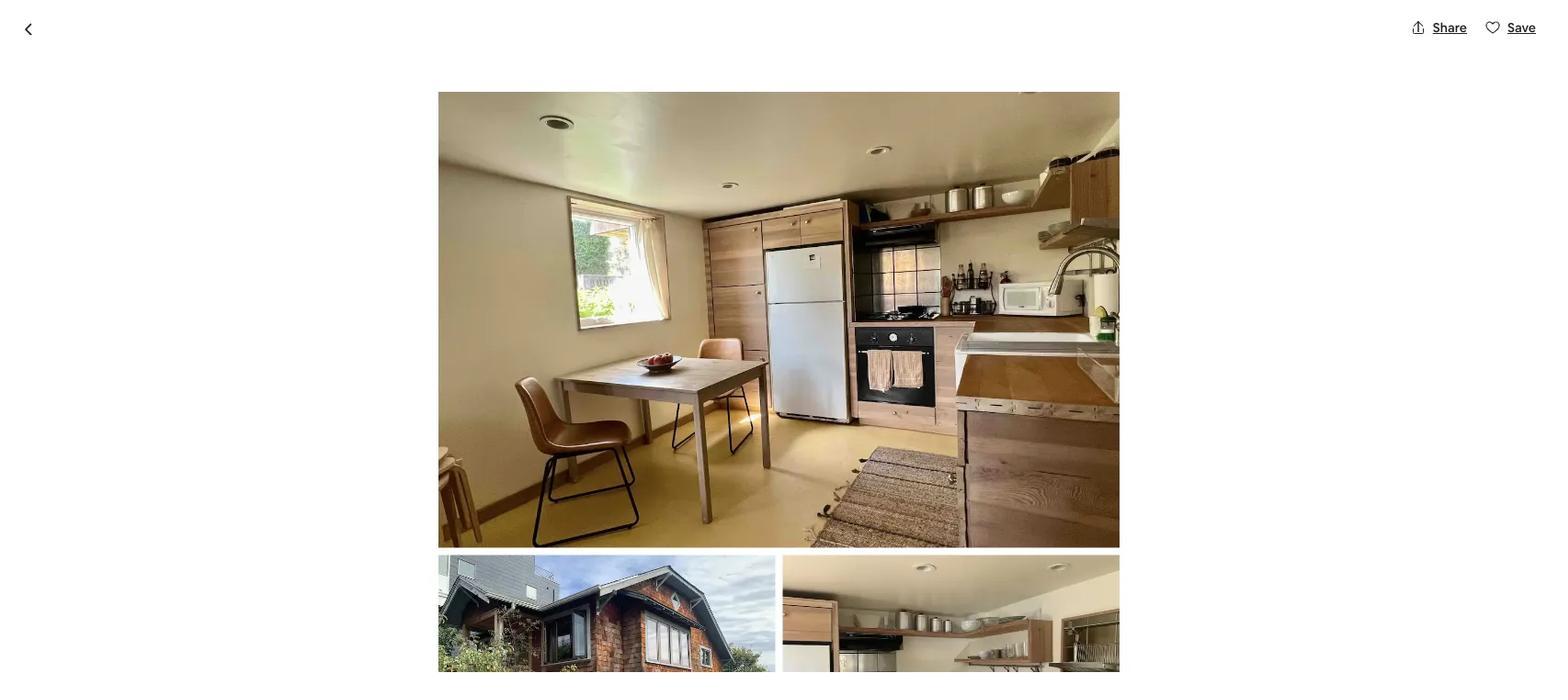 Task type: describe. For each thing, give the bounding box(es) containing it.
0 vertical spatial fee
[[1036, 421, 1059, 440]]

save button
[[1479, 12, 1544, 43]]

airbnb
[[974, 454, 1020, 473]]

airbnb service fee button
[[974, 454, 1097, 473]]

reserve
[[1094, 303, 1150, 322]]

service
[[1023, 454, 1071, 473]]

charged
[[1126, 350, 1175, 366]]

you
[[1047, 350, 1069, 366]]

$80 night
[[974, 126, 1050, 152]]

12/1/2023
[[985, 197, 1043, 214]]

you'll
[[332, 245, 381, 272]]

share
[[1433, 19, 1467, 36]]

place
[[360, 629, 412, 655]]

this for report
[[1128, 582, 1151, 598]]

$80 for $80 x 2 nights
[[974, 388, 1000, 407]]

share button
[[1404, 12, 1475, 43]]

report
[[1084, 582, 1126, 598]]

you won't be charged yet
[[1047, 350, 1197, 366]]

before
[[1011, 518, 1058, 537]]

cleaning fee
[[974, 421, 1059, 440]]

x
[[1003, 388, 1011, 407]]

nights
[[1026, 388, 1068, 407]]

sleep
[[386, 245, 437, 272]]

total
[[974, 518, 1008, 537]]



Task type: vqa. For each thing, say whether or not it's contained in the screenshot.
bottom 'this'
yes



Task type: locate. For each thing, give the bounding box(es) containing it.
2 $80 from the top
[[974, 388, 1000, 407]]

reserve button
[[974, 291, 1270, 335]]

0 horizontal spatial this
[[321, 629, 356, 655]]

$80 left night
[[974, 126, 1010, 152]]

listing image 2 image
[[438, 556, 776, 674], [438, 556, 776, 674]]

be
[[1108, 350, 1123, 366]]

where
[[264, 245, 328, 272]]

report this listing button
[[1054, 582, 1190, 598]]

listing
[[1153, 582, 1190, 598]]

this left place
[[321, 629, 356, 655]]

dialog containing share
[[0, 0, 1559, 674]]

dialog
[[0, 0, 1559, 674]]

where you'll sleep
[[264, 245, 437, 272]]

$80
[[974, 126, 1010, 152], [974, 388, 1000, 407]]

what
[[264, 629, 317, 655]]

offers
[[416, 629, 472, 655]]

1 vertical spatial this
[[321, 629, 356, 655]]

$80 x 2 nights
[[974, 388, 1068, 407]]

1 vertical spatial fee
[[1074, 454, 1097, 473]]

save
[[1508, 19, 1536, 36]]

listing image 1 image
[[438, 92, 1120, 549], [438, 92, 1120, 549]]

night
[[1015, 131, 1050, 150]]

bedroom image
[[264, 293, 557, 488], [264, 293, 557, 488]]

fee right service
[[1074, 454, 1097, 473]]

12/1/2023 button
[[974, 173, 1270, 225]]

listing image 3 image
[[783, 556, 1120, 674], [783, 556, 1120, 674]]

this left listing
[[1128, 582, 1151, 598]]

won't
[[1072, 350, 1105, 366]]

0 horizontal spatial fee
[[1036, 421, 1059, 440]]

1 $80 from the top
[[974, 126, 1010, 152]]

0 vertical spatial $80
[[974, 126, 1010, 152]]

$80 left x
[[974, 388, 1000, 407]]

total before taxes
[[974, 518, 1099, 537]]

$80 for $80 night
[[974, 126, 1010, 152]]

fee
[[1036, 421, 1059, 440], [1074, 454, 1097, 473]]

this for what
[[321, 629, 356, 655]]

yet
[[1178, 350, 1197, 366]]

$80 x 2 nights button
[[974, 388, 1068, 407]]

fee up service
[[1036, 421, 1059, 440]]

1 vertical spatial $80
[[974, 388, 1000, 407]]

1 horizontal spatial this
[[1128, 582, 1151, 598]]

0 vertical spatial this
[[1128, 582, 1151, 598]]

report this listing
[[1084, 582, 1190, 598]]

what this place offers
[[264, 629, 472, 655]]

this
[[1128, 582, 1151, 598], [321, 629, 356, 655]]

1 horizontal spatial fee
[[1074, 454, 1097, 473]]

airbnb service fee
[[974, 454, 1097, 473]]

cleaning fee button
[[974, 421, 1059, 440]]

taxes
[[1061, 518, 1099, 537]]

2
[[1014, 388, 1023, 407]]

where you'll sleep region
[[257, 245, 872, 549]]

cleaning
[[974, 421, 1033, 440]]



